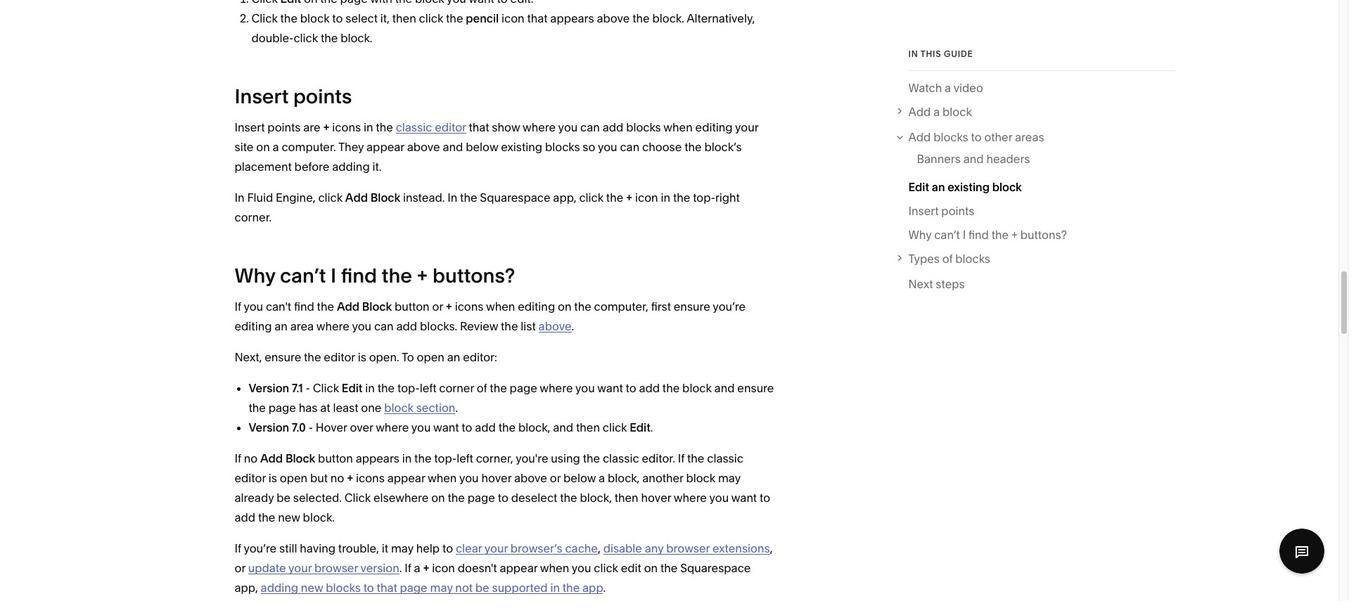 Task type: vqa. For each thing, say whether or not it's contained in the screenshot.
Insert
yes



Task type: describe. For each thing, give the bounding box(es) containing it.
0 vertical spatial points
[[293, 85, 352, 109]]

button inside button appears in the top-left corner, you're using the classic editor. if the classic editor is open but no
[[318, 452, 353, 466]]

it
[[382, 542, 388, 556]]

0 vertical spatial i
[[963, 228, 966, 242]]

app, for icon doesn't appear when you click edit on the squarespace app,
[[235, 581, 258, 595]]

having
[[300, 542, 336, 556]]

1 vertical spatial insert
[[235, 121, 265, 135]]

where down one
[[376, 421, 409, 435]]

1 vertical spatial block,
[[608, 472, 640, 486]]

1 vertical spatial block
[[362, 300, 392, 314]]

- for hover
[[308, 421, 313, 435]]

blocks down update your browser version . if a +
[[326, 581, 361, 595]]

appear inside 'icon doesn't appear when you click edit on the squarespace app,'
[[500, 562, 538, 576]]

add a block link
[[909, 102, 1175, 122]]

open inside button appears in the top-left corner, you're using the classic editor. if the classic editor is open but no
[[280, 472, 308, 486]]

1 horizontal spatial new
[[301, 581, 323, 595]]

7.0
[[292, 421, 306, 435]]

least
[[333, 401, 358, 415]]

add a block button
[[894, 102, 1175, 122]]

page down list
[[510, 382, 537, 396]]

watch a video
[[909, 81, 983, 95]]

click inside icons appear when you hover above or below a block, another block may already be selected. click elsewhere on the page to deselect the block, then hover where you want to add the new block.
[[345, 491, 371, 505]]

1 horizontal spatial in
[[448, 191, 457, 205]]

0 vertical spatial block.
[[652, 12, 684, 26]]

can inside icons when editing on the computer, first ensure you're editing an area where you can add blocks. review the list
[[374, 320, 394, 334]]

0 vertical spatial or
[[432, 300, 443, 314]]

1 horizontal spatial why can't i find the + buttons?
[[909, 228, 1067, 242]]

1 vertical spatial editor
[[324, 351, 355, 365]]

if right version
[[405, 562, 411, 576]]

of inside in the top-left corner of the page where you want to add the block and ensure the page has at least one
[[477, 382, 487, 396]]

1 horizontal spatial buttons?
[[1021, 228, 1067, 242]]

edit an existing block
[[909, 180, 1022, 194]]

it,
[[380, 12, 390, 26]]

icons for appear
[[356, 472, 385, 486]]

click the block to select it, then click the pencil
[[251, 12, 499, 26]]

the inside 'icon doesn't appear when you click edit on the squarespace app,'
[[661, 562, 678, 576]]

0 vertical spatial block,
[[518, 421, 550, 435]]

icon in the top-right corner.
[[235, 191, 740, 225]]

0 horizontal spatial i
[[331, 264, 336, 288]]

if for if you can't find the add block button or +
[[235, 300, 241, 314]]

clear your browser's cache link
[[456, 542, 598, 556]]

1 vertical spatial your
[[485, 542, 508, 556]]

on inside icons when editing on the computer, first ensure you're editing an area where you can add blocks. review the list
[[558, 300, 572, 314]]

or inside icons appear when you hover above or below a block, another block may already be selected. click elsewhere on the page to deselect the block, then hover where you want to add the new block.
[[550, 472, 561, 486]]

if you can't find the add block button or +
[[235, 300, 452, 314]]

2 vertical spatial points
[[942, 204, 975, 218]]

area
[[290, 320, 314, 334]]

want inside icons appear when you hover above or below a block, another block may already be selected. click elsewhere on the page to deselect the block, then hover where you want to add the new block.
[[731, 491, 757, 505]]

where inside that show where you can add blocks when editing your site on a computer. they appear above and below existing blocks so you can choose the block's placement before adding it.
[[523, 121, 556, 135]]

next steps link
[[909, 275, 965, 299]]

and inside the banners and headers link
[[964, 152, 984, 166]]

right
[[715, 191, 740, 205]]

if inside button appears in the top-left corner, you're using the classic editor. if the classic editor is open but no
[[678, 452, 685, 466]]

banners and headers
[[917, 152, 1030, 166]]

1 horizontal spatial open
[[417, 351, 445, 365]]

not
[[455, 581, 473, 595]]

2 vertical spatial block,
[[580, 491, 612, 505]]

icons when editing on the computer, first ensure you're editing an area where you can add blocks. review the list
[[235, 300, 746, 334]]

steps
[[936, 277, 965, 292]]

0 horizontal spatial adding
[[261, 581, 298, 595]]

version 7.1 - click edit
[[249, 382, 363, 396]]

trouble,
[[338, 542, 379, 556]]

1 vertical spatial can
[[620, 140, 640, 154]]

if for if no add block
[[235, 452, 241, 466]]

hover
[[316, 421, 347, 435]]

browser's
[[511, 542, 563, 556]]

then inside icons appear when you hover above or below a block, another block may already be selected. click elsewhere on the page to deselect the block, then hover where you want to add the new block.
[[615, 491, 639, 505]]

block. inside icons appear when you hover above or below a block, another block may already be selected. click elsewhere on the page to deselect the block, then hover where you want to add the new block.
[[303, 511, 335, 525]]

2 horizontal spatial edit
[[909, 180, 929, 194]]

0 vertical spatial insert
[[235, 85, 289, 109]]

fluid
[[247, 191, 273, 205]]

in fluid engine, click add block instead. in the squarespace app, click the +
[[235, 191, 633, 205]]

0 vertical spatial editor
[[435, 121, 466, 135]]

page down help
[[400, 581, 427, 595]]

. down disable
[[603, 581, 606, 595]]

doesn't
[[458, 562, 497, 576]]

select
[[346, 12, 378, 26]]

still
[[279, 542, 297, 556]]

next, ensure the editor is open. to open an editor:
[[235, 351, 497, 365]]

0 horizontal spatial browser
[[315, 562, 358, 576]]

edit an existing block link
[[909, 177, 1022, 201]]

0 horizontal spatial classic
[[396, 121, 432, 135]]

why can't i find the + buttons? link
[[909, 225, 1067, 249]]

headers
[[987, 152, 1030, 166]]

1 horizontal spatial click
[[313, 382, 339, 396]]

squarespace for on
[[680, 562, 751, 576]]

1 horizontal spatial insert points
[[909, 204, 975, 218]]

0 horizontal spatial then
[[392, 12, 416, 26]]

add blocks to other areas
[[909, 130, 1044, 145]]

0 vertical spatial block
[[371, 191, 400, 205]]

on inside 'icon doesn't appear when you click edit on the squarespace app,'
[[644, 562, 658, 576]]

corner,
[[476, 452, 513, 466]]

adding new blocks to that page may not be supported in the app .
[[261, 581, 606, 595]]

clear
[[456, 542, 482, 556]]

new inside icons appear when you hover above or below a block, another block may already be selected. click elsewhere on the page to deselect the block, then hover where you want to add the new block.
[[278, 511, 300, 525]]

1 horizontal spatial an
[[447, 351, 460, 365]]

1 vertical spatial can't
[[280, 264, 326, 288]]

1 vertical spatial ensure
[[265, 351, 301, 365]]

in this guide
[[909, 49, 973, 59]]

in inside button appears in the top-left corner, you're using the classic editor. if the classic editor is open but no
[[402, 452, 412, 466]]

adding new blocks to that page may not be supported in the app link
[[261, 581, 603, 595]]

to inside in the top-left corner of the page where you want to add the block and ensure the page has at least one
[[626, 382, 636, 396]]

1 vertical spatial why can't i find the + buttons?
[[235, 264, 515, 288]]

where inside icons when editing on the computer, first ensure you're editing an area where you can add blocks. review the list
[[316, 320, 350, 334]]

in inside in the top-left corner of the page where you want to add the block and ensure the page has at least one
[[365, 382, 375, 396]]

, inside , or
[[770, 542, 773, 556]]

2 vertical spatial edit
[[630, 421, 651, 435]]

page down the 7.1
[[269, 401, 296, 415]]

disable
[[603, 542, 642, 556]]

1 vertical spatial editing
[[518, 300, 555, 314]]

site
[[235, 140, 254, 154]]

you inside 'icon doesn't appear when you click edit on the squarespace app,'
[[572, 562, 591, 576]]

add up the already
[[260, 452, 283, 466]]

2 horizontal spatial find
[[969, 228, 989, 242]]

version
[[361, 562, 399, 576]]

0 vertical spatial is
[[358, 351, 366, 365]]

above inside icon that appears above the block. alternatively, double-click the block.
[[597, 12, 630, 26]]

2 horizontal spatial an
[[932, 180, 945, 194]]

editor.
[[642, 452, 675, 466]]

0 vertical spatial icons
[[332, 121, 361, 135]]

above .
[[539, 320, 574, 334]]

on inside icons appear when you hover above or below a block, another block may already be selected. click elsewhere on the page to deselect the block, then hover where you want to add the new block.
[[431, 491, 445, 505]]

1 vertical spatial points
[[268, 121, 301, 135]]

1 horizontal spatial classic
[[603, 452, 639, 466]]

may for if you're still having trouble, it may help to clear your browser's cache , disable any browser extensions
[[391, 542, 414, 556]]

above link
[[539, 320, 572, 334]]

editing inside that show where you can add blocks when editing your site on a computer. they appear above and below existing blocks so you can choose the block's placement before adding it.
[[695, 121, 733, 135]]

classic editor link
[[396, 121, 466, 135]]

computer.
[[282, 140, 336, 154]]

left inside button appears in the top-left corner, you're using the classic editor. if the classic editor is open but no
[[457, 452, 473, 466]]

so
[[583, 140, 595, 154]]

that show where you can add blocks when editing your site on a computer. they appear above and below existing blocks so you can choose the block's placement before adding it.
[[235, 121, 759, 174]]

update
[[248, 562, 286, 576]]

version for version 7.1 - click edit
[[249, 382, 289, 396]]

existing inside that show where you can add blocks when editing your site on a computer. they appear above and below existing blocks so you can choose the block's placement before adding it.
[[501, 140, 542, 154]]

pencil
[[466, 12, 499, 26]]

add down they
[[345, 191, 368, 205]]

this
[[921, 49, 942, 59]]

. up editor.
[[651, 421, 653, 435]]

button appears in the top-left corner, you're using the classic editor. if the classic editor is open but no
[[235, 452, 744, 486]]

2 vertical spatial find
[[294, 300, 314, 314]]

insert points are + icons in the classic editor
[[235, 121, 466, 135]]

appear inside icons appear when you hover above or below a block, another block may already be selected. click elsewhere on the page to deselect the block, then hover where you want to add the new block.
[[387, 472, 425, 486]]

0 vertical spatial click
[[251, 12, 278, 26]]

1 horizontal spatial find
[[341, 264, 377, 288]]

icon doesn't appear when you click edit on the squarespace app,
[[235, 562, 751, 595]]

a inside watch a video link
[[945, 81, 951, 95]]

blocks inside dropdown button
[[934, 130, 969, 145]]

show
[[492, 121, 520, 135]]

of inside dropdown button
[[942, 252, 953, 266]]

where inside in the top-left corner of the page where you want to add the block and ensure the page has at least one
[[540, 382, 573, 396]]

the inside that show where you can add blocks when editing your site on a computer. they appear above and below existing blocks so you can choose the block's placement before adding it.
[[685, 140, 702, 154]]

edit
[[621, 562, 641, 576]]

0 vertical spatial browser
[[666, 542, 710, 556]]

block inside icons appear when you hover above or below a block, another block may already be selected. click elsewhere on the page to deselect the block, then hover where you want to add the new block.
[[686, 472, 715, 486]]

banners
[[917, 152, 961, 166]]

next,
[[235, 351, 262, 365]]

a down help
[[414, 562, 420, 576]]

types of blocks link
[[909, 249, 1175, 269]]

section
[[416, 401, 455, 415]]

add inside icons when editing on the computer, first ensure you're editing an area where you can add blocks. review the list
[[396, 320, 417, 334]]

2 horizontal spatial classic
[[707, 452, 744, 466]]

editor:
[[463, 351, 497, 365]]

app
[[583, 581, 603, 595]]

1 vertical spatial be
[[475, 581, 489, 595]]

before
[[294, 160, 330, 174]]

0 vertical spatial why
[[909, 228, 932, 242]]

1 vertical spatial want
[[433, 421, 459, 435]]

types of blocks
[[909, 252, 990, 266]]

- for click
[[306, 382, 310, 396]]

instead.
[[403, 191, 445, 205]]

supported
[[492, 581, 548, 595]]

click inside icon that appears above the block. alternatively, double-click the block.
[[294, 31, 318, 45]]

types of blocks button
[[894, 249, 1175, 269]]

other
[[985, 130, 1012, 145]]

choose
[[642, 140, 682, 154]]

ensure inside in the top-left corner of the page where you want to add the block and ensure the page has at least one
[[737, 382, 774, 396]]

block's
[[704, 140, 742, 154]]

1 horizontal spatial can
[[580, 121, 600, 135]]

1 vertical spatial why
[[235, 264, 275, 288]]

version 7.0 - hover over where you want to add the block, and then click edit .
[[249, 421, 653, 435]]

watch
[[909, 81, 942, 95]]

be inside icons appear when you hover above or below a block, another block may already be selected. click elsewhere on the page to deselect the block, then hover where you want to add the new block.
[[277, 491, 291, 505]]

a inside add a block link
[[934, 105, 940, 119]]

2 vertical spatial that
[[377, 581, 397, 595]]

above inside that show where you can add blocks when editing your site on a computer. they appear above and below existing blocks so you can choose the block's placement before adding it.
[[407, 140, 440, 154]]

appear inside that show where you can add blocks when editing your site on a computer. they appear above and below existing blocks so you can choose the block's placement before adding it.
[[367, 140, 404, 154]]

0 horizontal spatial hover
[[481, 472, 512, 486]]

they
[[338, 140, 364, 154]]

in right supported
[[550, 581, 560, 595]]

block section .
[[384, 401, 458, 415]]

below inside that show where you can add blocks when editing your site on a computer. they appear above and below existing blocks so you can choose the block's placement before adding it.
[[466, 140, 498, 154]]

blocks up choose
[[626, 121, 661, 135]]

can't
[[266, 300, 291, 314]]

next steps
[[909, 277, 965, 292]]

icon for doesn't
[[432, 562, 455, 576]]

add blocks to other areas link
[[909, 128, 1175, 147]]

7.1
[[292, 382, 303, 396]]

disable any browser extensions link
[[603, 542, 770, 556]]

to inside dropdown button
[[971, 130, 982, 145]]

0 horizontal spatial insert points
[[235, 85, 352, 109]]

2 vertical spatial your
[[288, 562, 312, 576]]

1 vertical spatial edit
[[342, 382, 363, 396]]

add up next, ensure the editor is open. to open an editor:
[[337, 300, 359, 314]]

0 horizontal spatial buttons?
[[433, 264, 515, 288]]

2 vertical spatial insert
[[909, 204, 939, 218]]



Task type: locate. For each thing, give the bounding box(es) containing it.
add down watch
[[909, 105, 931, 119]]

icons inside icons when editing on the computer, first ensure you're editing an area where you can add blocks. review the list
[[455, 300, 484, 314]]

icon up adding new blocks to that page may not be supported in the app .
[[432, 562, 455, 576]]

when inside icons appear when you hover above or below a block, another block may already be selected. click elsewhere on the page to deselect the block, then hover where you want to add the new block.
[[428, 472, 457, 486]]

no
[[244, 452, 258, 466], [331, 472, 344, 486]]

no right but
[[331, 472, 344, 486]]

0 vertical spatial new
[[278, 511, 300, 525]]

you're
[[713, 300, 746, 314], [244, 542, 277, 556]]

in for in this guide
[[909, 49, 918, 59]]

0 vertical spatial -
[[306, 382, 310, 396]]

block
[[371, 191, 400, 205], [362, 300, 392, 314], [286, 452, 315, 466]]

2 vertical spatial top-
[[434, 452, 457, 466]]

appear up supported
[[500, 562, 538, 576]]

in left this on the top of the page
[[909, 49, 918, 59]]

be
[[277, 491, 291, 505], [475, 581, 489, 595]]

new
[[278, 511, 300, 525], [301, 581, 323, 595]]

in left fluid
[[235, 191, 245, 205]]

1 horizontal spatial hover
[[641, 491, 671, 505]]

1 horizontal spatial no
[[331, 472, 344, 486]]

click inside 'icon doesn't appear when you click edit on the squarespace app,'
[[594, 562, 618, 576]]

selected.
[[293, 491, 342, 505]]

0 horizontal spatial be
[[277, 491, 291, 505]]

editor inside button appears in the top-left corner, you're using the classic editor. if the classic editor is open but no
[[235, 472, 266, 486]]

block inside edit an existing block link
[[992, 180, 1022, 194]]

blocks inside dropdown button
[[956, 252, 990, 266]]

top- down version 7.0 - hover over where you want to add the block, and then click edit .
[[434, 452, 457, 466]]

placement
[[235, 160, 292, 174]]

0 horizontal spatial may
[[391, 542, 414, 556]]

blocks left so
[[545, 140, 580, 154]]

one
[[361, 401, 382, 415]]

in for in fluid engine, click add block instead. in the squarespace app, click the +
[[235, 191, 245, 205]]

i
[[963, 228, 966, 242], [331, 264, 336, 288]]

1 horizontal spatial may
[[430, 581, 453, 595]]

0 horizontal spatial block.
[[303, 511, 335, 525]]

in right instead.
[[448, 191, 457, 205]]

you're inside icons when editing on the computer, first ensure you're editing an area where you can add blocks. review the list
[[713, 300, 746, 314]]

2 vertical spatial then
[[615, 491, 639, 505]]

an inside icons when editing on the computer, first ensure you're editing an area where you can add blocks. review the list
[[275, 320, 288, 334]]

you're up update
[[244, 542, 277, 556]]

where inside icons appear when you hover above or below a block, another block may already be selected. click elsewhere on the page to deselect the block, then hover where you want to add the new block.
[[674, 491, 707, 505]]

can't inside the 'why can't i find the + buttons?' link
[[934, 228, 960, 242]]

page inside icons appear when you hover above or below a block, another block may already be selected. click elsewhere on the page to deselect the block, then hover where you want to add the new block.
[[468, 491, 495, 505]]

0 horizontal spatial app,
[[235, 581, 258, 595]]

left
[[420, 382, 436, 396], [457, 452, 473, 466]]

2 vertical spatial block
[[286, 452, 315, 466]]

0 vertical spatial appears
[[550, 12, 594, 26]]

icon inside the icon in the top-right corner.
[[635, 191, 658, 205]]

0 vertical spatial why can't i find the + buttons?
[[909, 228, 1067, 242]]

or down the using
[[550, 472, 561, 486]]

a down watch a video link
[[934, 105, 940, 119]]

adding
[[332, 160, 370, 174], [261, 581, 298, 595]]

squarespace inside 'icon doesn't appear when you click edit on the squarespace app,'
[[680, 562, 751, 576]]

on
[[256, 140, 270, 154], [558, 300, 572, 314], [431, 491, 445, 505], [644, 562, 658, 576]]

1 vertical spatial an
[[275, 320, 288, 334]]

1 vertical spatial you're
[[244, 542, 277, 556]]

open right 'to'
[[417, 351, 445, 365]]

can left choose
[[620, 140, 640, 154]]

2 vertical spatial appear
[[500, 562, 538, 576]]

left inside in the top-left corner of the page where you want to add the block and ensure the page has at least one
[[420, 382, 436, 396]]

the inside the icon in the top-right corner.
[[673, 191, 690, 205]]

below down the using
[[564, 472, 596, 486]]

may right another
[[718, 472, 741, 486]]

0 horizontal spatial editor
[[235, 472, 266, 486]]

where right 'show'
[[523, 121, 556, 135]]

is inside button appears in the top-left corner, you're using the classic editor. if the classic editor is open but no
[[269, 472, 277, 486]]

1 vertical spatial insert points
[[909, 204, 975, 218]]

0 horizontal spatial top-
[[397, 382, 420, 396]]

banners and headers link
[[917, 149, 1030, 173]]

click up at
[[313, 382, 339, 396]]

when inside icons when editing on the computer, first ensure you're editing an area where you can add blocks. review the list
[[486, 300, 515, 314]]

first
[[651, 300, 671, 314]]

on right elsewhere
[[431, 491, 445, 505]]

corner
[[439, 382, 474, 396]]

block up open.
[[362, 300, 392, 314]]

can up open.
[[374, 320, 394, 334]]

buttons? up 'types of blocks' link on the right of page
[[1021, 228, 1067, 242]]

corner.
[[235, 211, 272, 225]]

2 horizontal spatial top-
[[693, 191, 715, 205]]

browser right any
[[666, 542, 710, 556]]

1 vertical spatial is
[[269, 472, 277, 486]]

0 vertical spatial that
[[527, 12, 548, 26]]

a left the video in the top of the page
[[945, 81, 951, 95]]

editor up the already
[[235, 472, 266, 486]]

open.
[[369, 351, 399, 365]]

2 horizontal spatial that
[[527, 12, 548, 26]]

1 vertical spatial appears
[[356, 452, 399, 466]]

2 vertical spatial or
[[235, 562, 245, 576]]

if left still
[[235, 542, 241, 556]]

new up still
[[278, 511, 300, 525]]

add inside icons appear when you hover above or below a block, another block may already be selected. click elsewhere on the page to deselect the block, then hover where you want to add the new block.
[[235, 511, 255, 525]]

1 vertical spatial existing
[[948, 180, 990, 194]]

insert
[[235, 85, 289, 109], [235, 121, 265, 135], [909, 204, 939, 218]]

icons inside icons appear when you hover above or below a block, another block may already be selected. click elsewhere on the page to deselect the block, then hover where you want to add the new block.
[[356, 472, 385, 486]]

0 horizontal spatial that
[[377, 581, 397, 595]]

update your browser version . if a +
[[248, 562, 429, 576]]

update your browser version link
[[248, 562, 399, 576]]

page
[[510, 382, 537, 396], [269, 401, 296, 415], [468, 491, 495, 505], [400, 581, 427, 595]]

points up are on the top left of page
[[293, 85, 352, 109]]

when down "browser's"
[[540, 562, 569, 576]]

watch a video link
[[909, 78, 983, 102]]

top- inside in the top-left corner of the page where you want to add the block and ensure the page has at least one
[[397, 382, 420, 396]]

cache
[[565, 542, 598, 556]]

new down update your browser version link
[[301, 581, 323, 595]]

0 vertical spatial your
[[735, 121, 759, 135]]

video
[[954, 81, 983, 95]]

1 vertical spatial browser
[[315, 562, 358, 576]]

a
[[945, 81, 951, 95], [934, 105, 940, 119], [273, 140, 279, 154], [599, 472, 605, 486], [414, 562, 420, 576]]

i up the types of blocks in the top right of the page
[[963, 228, 966, 242]]

blocks up banners
[[934, 130, 969, 145]]

a inside icons appear when you hover above or below a block, another block may already be selected. click elsewhere on the page to deselect the block, then hover where you want to add the new block.
[[599, 472, 605, 486]]

appear up the it.
[[367, 140, 404, 154]]

block. down "selected."
[[303, 511, 335, 525]]

already
[[235, 491, 274, 505]]

. down corner
[[455, 401, 458, 415]]

edit up insert points link
[[909, 180, 929, 194]]

in up they
[[364, 121, 373, 135]]

2 vertical spatial editor
[[235, 472, 266, 486]]

blocks
[[626, 121, 661, 135], [934, 130, 969, 145], [545, 140, 580, 154], [956, 252, 990, 266], [326, 581, 361, 595]]

+ inside the 'why can't i find the + buttons?' link
[[1012, 228, 1018, 242]]

want inside in the top-left corner of the page where you want to add the block and ensure the page has at least one
[[597, 382, 623, 396]]

1 vertical spatial hover
[[641, 491, 671, 505]]

you inside in the top-left corner of the page where you want to add the block and ensure the page has at least one
[[575, 382, 595, 396]]

help
[[416, 542, 440, 556]]

1 version from the top
[[249, 382, 289, 396]]

1 horizontal spatial icon
[[502, 12, 525, 26]]

over
[[350, 421, 373, 435]]

1 horizontal spatial why
[[909, 228, 932, 242]]

icon down choose
[[635, 191, 658, 205]]

add inside the add blocks to other areas link
[[909, 130, 931, 145]]

buttons? up icons when editing on the computer, first ensure you're editing an area where you can add blocks. review the list
[[433, 264, 515, 288]]

0 horizontal spatial an
[[275, 320, 288, 334]]

squarespace down that show where you can add blocks when editing your site on a computer. they appear above and below existing blocks so you can choose the block's placement before adding it.
[[480, 191, 550, 205]]

and inside that show where you can add blocks when editing your site on a computer. they appear above and below existing blocks so you can choose the block's placement before adding it.
[[443, 140, 463, 154]]

add blocks to other areas button
[[893, 128, 1175, 147]]

of right types
[[942, 252, 953, 266]]

. up adding new blocks to that page may not be supported in the app link in the bottom left of the page
[[399, 562, 402, 576]]

find up the types of blocks in the top right of the page
[[969, 228, 989, 242]]

deselect
[[511, 491, 557, 505]]

elsewhere
[[373, 491, 429, 505]]

where down above .
[[540, 382, 573, 396]]

that inside icon that appears above the block. alternatively, double-click the block.
[[527, 12, 548, 26]]

if no add block
[[235, 452, 315, 466]]

block section link
[[384, 401, 455, 415]]

1 vertical spatial icon
[[635, 191, 658, 205]]

0 vertical spatial find
[[969, 228, 989, 242]]

page down button appears in the top-left corner, you're using the classic editor. if the classic editor is open but no
[[468, 491, 495, 505]]

be right the already
[[277, 491, 291, 505]]

block up but
[[286, 452, 315, 466]]

computer,
[[594, 300, 649, 314]]

guide
[[944, 49, 973, 59]]

0 horizontal spatial click
[[251, 12, 278, 26]]

1 vertical spatial open
[[280, 472, 308, 486]]

icon for in
[[635, 191, 658, 205]]

0 vertical spatial below
[[466, 140, 498, 154]]

top-
[[693, 191, 715, 205], [397, 382, 420, 396], [434, 452, 457, 466]]

in up elsewhere
[[402, 452, 412, 466]]

when up choose
[[664, 121, 693, 135]]

icons for when
[[455, 300, 484, 314]]

1 vertical spatial of
[[477, 382, 487, 396]]

0 horizontal spatial below
[[466, 140, 498, 154]]

browser down "having"
[[315, 562, 358, 576]]

adding inside that show where you can add blocks when editing your site on a computer. they appear above and below existing blocks so you can choose the block's placement before adding it.
[[332, 160, 370, 174]]

,
[[598, 542, 601, 556], [770, 542, 773, 556]]

block down the it.
[[371, 191, 400, 205]]

when inside that show where you can add blocks when editing your site on a computer. they appear above and below existing blocks so you can choose the block's placement before adding it.
[[664, 121, 693, 135]]

in inside the icon in the top-right corner.
[[661, 191, 670, 205]]

where down if you can't find the add block button or +
[[316, 320, 350, 334]]

existing
[[501, 140, 542, 154], [948, 180, 990, 194]]

left up block section .
[[420, 382, 436, 396]]

on up above .
[[558, 300, 572, 314]]

above inside icons appear when you hover above or below a block, another block may already be selected. click elsewhere on the page to deselect the block, then hover where you want to add the new block.
[[514, 472, 547, 486]]

squarespace for in
[[480, 191, 550, 205]]

you inside icons when editing on the computer, first ensure you're editing an area where you can add blocks. review the list
[[352, 320, 371, 334]]

no inside button appears in the top-left corner, you're using the classic editor. if the classic editor is open but no
[[331, 472, 344, 486]]

your inside that show where you can add blocks when editing your site on a computer. they appear above and below existing blocks so you can choose the block's placement before adding it.
[[735, 121, 759, 135]]

appear up elsewhere
[[387, 472, 425, 486]]

types
[[909, 252, 940, 266]]

existing down 'show'
[[501, 140, 542, 154]]

app, inside 'icon doesn't appear when you click edit on the squarespace app,'
[[235, 581, 258, 595]]

hover down corner, in the left of the page
[[481, 472, 512, 486]]

0 horizontal spatial is
[[269, 472, 277, 486]]

that inside that show where you can add blocks when editing your site on a computer. they appear above and below existing blocks so you can choose the block's placement before adding it.
[[469, 121, 489, 135]]

version for version 7.0 - hover over where you want to add the block, and then click edit .
[[249, 421, 289, 435]]

- right the 7.1
[[306, 382, 310, 396]]

icons appear when you hover above or below a block, another block may already be selected. click elsewhere on the page to deselect the block, then hover where you want to add the new block.
[[235, 472, 770, 525]]

may for adding new blocks to that page may not be supported in the app .
[[430, 581, 453, 595]]

1 horizontal spatial ,
[[770, 542, 773, 556]]

you're right first
[[713, 300, 746, 314]]

0 horizontal spatial of
[[477, 382, 487, 396]]

1 vertical spatial left
[[457, 452, 473, 466]]

0 vertical spatial want
[[597, 382, 623, 396]]

find up area
[[294, 300, 314, 314]]

on inside that show where you can add blocks when editing your site on a computer. they appear above and below existing blocks so you can choose the block's placement before adding it.
[[256, 140, 270, 154]]

0 horizontal spatial you're
[[244, 542, 277, 556]]

of right corner
[[477, 382, 487, 396]]

below down 'show'
[[466, 140, 498, 154]]

0 vertical spatial an
[[932, 180, 945, 194]]

an up insert points link
[[932, 180, 945, 194]]

top- down block's
[[693, 191, 715, 205]]

0 vertical spatial may
[[718, 472, 741, 486]]

editing up list
[[518, 300, 555, 314]]

0 horizontal spatial new
[[278, 511, 300, 525]]

block inside in the top-left corner of the page where you want to add the block and ensure the page has at least one
[[682, 382, 712, 396]]

0 horizontal spatial ensure
[[265, 351, 301, 365]]

icons
[[332, 121, 361, 135], [455, 300, 484, 314], [356, 472, 385, 486]]

block
[[300, 12, 330, 26], [943, 105, 972, 119], [992, 180, 1022, 194], [682, 382, 712, 396], [384, 401, 414, 415], [686, 472, 715, 486]]

icon that appears above the block. alternatively, double-click the block.
[[251, 12, 755, 45]]

0 vertical spatial of
[[942, 252, 953, 266]]

0 vertical spatial hover
[[481, 472, 512, 486]]

below
[[466, 140, 498, 154], [564, 472, 596, 486]]

button
[[395, 300, 430, 314], [318, 452, 353, 466]]

0 horizontal spatial no
[[244, 452, 258, 466]]

1 horizontal spatial block.
[[341, 31, 372, 45]]

an down can't
[[275, 320, 288, 334]]

icon inside icon that appears above the block. alternatively, double-click the block.
[[502, 12, 525, 26]]

add inside that show where you can add blocks when editing your site on a computer. they appear above and below existing blocks so you can choose the block's placement before adding it.
[[603, 121, 624, 135]]

0 vertical spatial can
[[580, 121, 600, 135]]

click
[[251, 12, 278, 26], [313, 382, 339, 396], [345, 491, 371, 505]]

top- inside button appears in the top-left corner, you're using the classic editor. if the classic editor is open but no
[[434, 452, 457, 466]]

-
[[306, 382, 310, 396], [308, 421, 313, 435]]

if for if you're still having trouble, it may help to clear your browser's cache , disable any browser extensions
[[235, 542, 241, 556]]

your up block's
[[735, 121, 759, 135]]

a left another
[[599, 472, 605, 486]]

1 vertical spatial app,
[[235, 581, 258, 595]]

squarespace down extensions
[[680, 562, 751, 576]]

a up placement
[[273, 140, 279, 154]]

click up double-
[[251, 12, 278, 26]]

if up the already
[[235, 452, 241, 466]]

squarespace
[[480, 191, 550, 205], [680, 562, 751, 576]]

in down choose
[[661, 191, 670, 205]]

insert points down edit an existing block link
[[909, 204, 975, 218]]

app, for in fluid engine, click add block instead. in the squarespace app, click the +
[[553, 191, 577, 205]]

1 horizontal spatial edit
[[630, 421, 651, 435]]

add inside add a block link
[[909, 105, 931, 119]]

ensure inside icons when editing on the computer, first ensure you're editing an area where you can add blocks. review the list
[[674, 300, 710, 314]]

editor left open.
[[324, 351, 355, 365]]

may inside icons appear when you hover above or below a block, another block may already be selected. click elsewhere on the page to deselect the block, then hover where you want to add the new block.
[[718, 472, 741, 486]]

at
[[320, 401, 330, 415]]

block,
[[518, 421, 550, 435], [608, 472, 640, 486], [580, 491, 612, 505]]

your up the doesn't
[[485, 542, 508, 556]]

1 vertical spatial -
[[308, 421, 313, 435]]

0 horizontal spatial in
[[235, 191, 245, 205]]

on right 'edit'
[[644, 562, 658, 576]]

or
[[432, 300, 443, 314], [550, 472, 561, 486], [235, 562, 245, 576]]

you're
[[516, 452, 548, 466]]

why up can't
[[235, 264, 275, 288]]

when inside 'icon doesn't appear when you click edit on the squarespace app,'
[[540, 562, 569, 576]]

or inside , or
[[235, 562, 245, 576]]

0 vertical spatial then
[[392, 12, 416, 26]]

existing down the banners and headers link
[[948, 180, 990, 194]]

that right pencil
[[527, 12, 548, 26]]

1 vertical spatial or
[[550, 472, 561, 486]]

. right list
[[572, 320, 574, 334]]

your down still
[[288, 562, 312, 576]]

1 horizontal spatial your
[[485, 542, 508, 556]]

1 vertical spatial squarespace
[[680, 562, 751, 576]]

0 vertical spatial appear
[[367, 140, 404, 154]]

0 horizontal spatial your
[[288, 562, 312, 576]]

1 horizontal spatial i
[[963, 228, 966, 242]]

icons up review
[[455, 300, 484, 314]]

an
[[932, 180, 945, 194], [275, 320, 288, 334], [447, 351, 460, 365]]

add up banners
[[909, 130, 931, 145]]

1 horizontal spatial can't
[[934, 228, 960, 242]]

1 horizontal spatial then
[[576, 421, 600, 435]]

you
[[558, 121, 578, 135], [598, 140, 617, 154], [244, 300, 263, 314], [352, 320, 371, 334], [575, 382, 595, 396], [411, 421, 431, 435], [459, 472, 479, 486], [709, 491, 729, 505], [572, 562, 591, 576]]

when
[[664, 121, 693, 135], [486, 300, 515, 314], [428, 472, 457, 486], [540, 562, 569, 576]]

1 horizontal spatial editing
[[518, 300, 555, 314]]

alternatively,
[[687, 12, 755, 26]]

review
[[460, 320, 498, 334]]

if right editor.
[[678, 452, 685, 466]]

adding down they
[[332, 160, 370, 174]]

add
[[909, 105, 931, 119], [909, 130, 931, 145], [345, 191, 368, 205], [337, 300, 359, 314], [260, 452, 283, 466]]

why can't i find the + buttons?
[[909, 228, 1067, 242], [235, 264, 515, 288]]

a inside that show where you can add blocks when editing your site on a computer. they appear above and below existing blocks so you can choose the block's placement before adding it.
[[273, 140, 279, 154]]

2 vertical spatial may
[[430, 581, 453, 595]]

insert points link
[[909, 201, 975, 225]]

but
[[310, 472, 328, 486]]

0 vertical spatial button
[[395, 300, 430, 314]]

appears inside icon that appears above the block. alternatively, double-click the block.
[[550, 12, 594, 26]]

icons up elsewhere
[[356, 472, 385, 486]]

2 version from the top
[[249, 421, 289, 435]]

in the top-left corner of the page where you want to add the block and ensure the page has at least one
[[249, 382, 774, 415]]

next
[[909, 277, 933, 292]]

1 vertical spatial new
[[301, 581, 323, 595]]

top- inside the icon in the top-right corner.
[[693, 191, 715, 205]]

0 horizontal spatial can
[[374, 320, 394, 334]]

icon inside 'icon doesn't appear when you click edit on the squarespace app,'
[[432, 562, 455, 576]]

0 vertical spatial can't
[[934, 228, 960, 242]]

is down if no add block on the left
[[269, 472, 277, 486]]

insert points
[[235, 85, 352, 109], [909, 204, 975, 218]]

0 vertical spatial left
[[420, 382, 436, 396]]

add inside in the top-left corner of the page where you want to add the block and ensure the page has at least one
[[639, 382, 660, 396]]

icon for that
[[502, 12, 525, 26]]

0 vertical spatial you're
[[713, 300, 746, 314]]

double-
[[251, 31, 294, 45]]

if
[[235, 300, 241, 314], [235, 452, 241, 466], [678, 452, 685, 466], [235, 542, 241, 556], [405, 562, 411, 576]]

0 vertical spatial version
[[249, 382, 289, 396]]

2 , from the left
[[770, 542, 773, 556]]

2 vertical spatial editing
[[235, 320, 272, 334]]

edit up editor.
[[630, 421, 651, 435]]

and inside in the top-left corner of the page where you want to add the block and ensure the page has at least one
[[714, 382, 735, 396]]

appears inside button appears in the top-left corner, you're using the classic editor. if the classic editor is open but no
[[356, 452, 399, 466]]

when up elsewhere
[[428, 472, 457, 486]]

1 , from the left
[[598, 542, 601, 556]]

i up if you can't find the add block button or +
[[331, 264, 336, 288]]

below inside icons appear when you hover above or below a block, another block may already be selected. click elsewhere on the page to deselect the block, then hover where you want to add the new block.
[[564, 472, 596, 486]]

block inside add a block link
[[943, 105, 972, 119]]

1 horizontal spatial squarespace
[[680, 562, 751, 576]]

0 vertical spatial app,
[[553, 191, 577, 205]]

click right "selected."
[[345, 491, 371, 505]]

if left can't
[[235, 300, 241, 314]]

0 horizontal spatial want
[[433, 421, 459, 435]]

be right not at the bottom left of the page
[[475, 581, 489, 595]]



